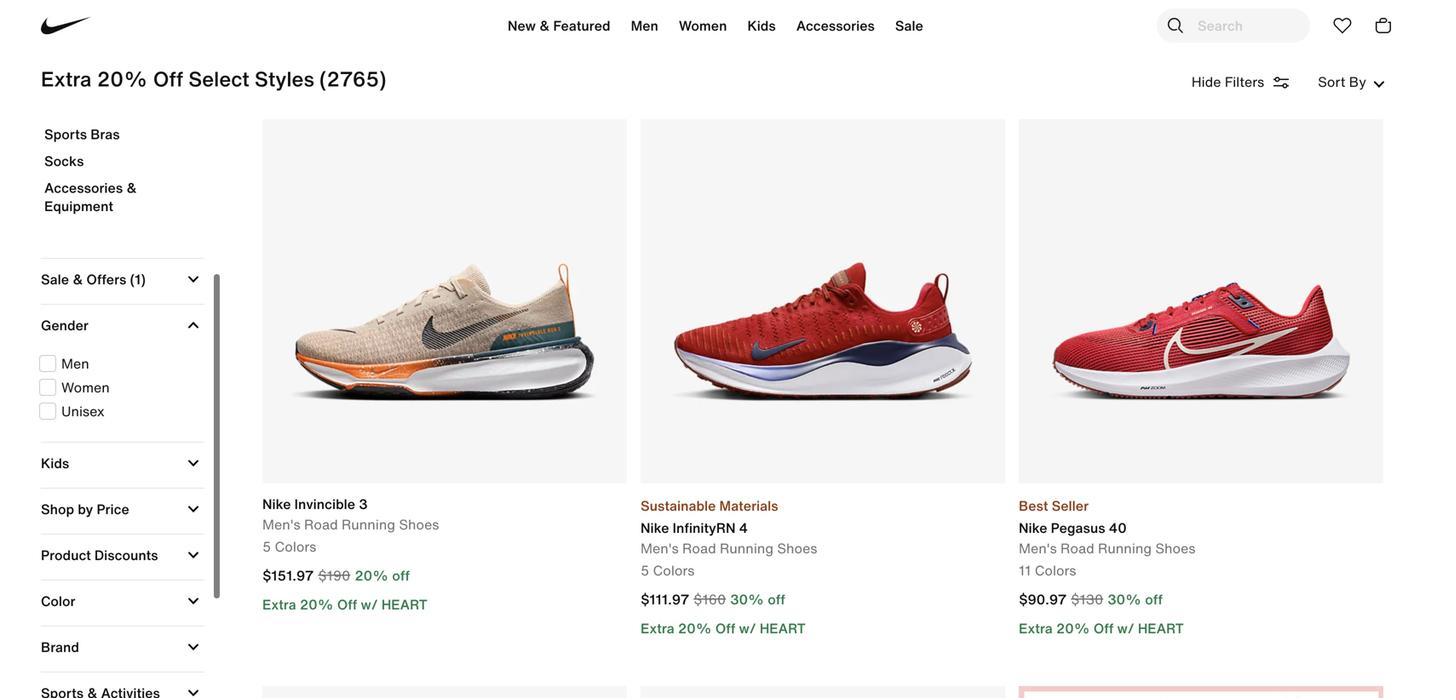 Task type: locate. For each thing, give the bounding box(es) containing it.
women
[[679, 15, 727, 36], [61, 378, 110, 398]]

menu bar
[[290, 3, 1142, 55]]

3
[[359, 494, 368, 515]]

1 horizontal spatial off
[[768, 590, 786, 610]]

nike infinityrn 4 link
[[641, 518, 818, 539]]

0 horizontal spatial men's
[[263, 515, 301, 535]]

2 30% from the left
[[1108, 590, 1142, 610]]

0 vertical spatial accessories
[[797, 15, 875, 36]]

chevron image for sort by
[[1374, 78, 1386, 90]]

Filter for Men button
[[39, 354, 200, 374]]

w/ down current price $90.97, original price $130 element
[[1118, 619, 1135, 639]]

sustainable materials nike infinityrn 4 men's road running shoes
[[641, 496, 818, 559]]

hide
[[1192, 72, 1222, 92]]

extra 20% off select styles (2765)
[[41, 64, 386, 94]]

running for nike infinityrn 4
[[720, 539, 774, 559]]

1 chevron image from the top
[[188, 274, 200, 286]]

off for $90.97 $130 30% off extra 20% off w/ heart
[[1146, 590, 1163, 610]]

filter ds image
[[1272, 72, 1292, 93]]

1 horizontal spatial sale
[[896, 15, 924, 36]]

2 horizontal spatial men's
[[1019, 539, 1057, 559]]

0 vertical spatial men
[[631, 15, 659, 36]]

$90.97 $130 30% off extra 20% off w/ heart
[[1019, 590, 1185, 639]]

equipment
[[44, 196, 113, 217]]

heart down current price $151.97, original price $190 "element"
[[382, 595, 428, 615]]

accessories
[[797, 15, 875, 36], [44, 178, 123, 198]]

off inside the $111.97 $160 30% off extra 20% off w/ heart
[[768, 590, 786, 610]]

(
[[130, 269, 135, 290]]

shop
[[41, 500, 74, 520]]

featured
[[554, 15, 611, 36]]

0 horizontal spatial running
[[342, 515, 396, 535]]

chevron image inside sort by dropdown button
[[1374, 78, 1386, 90]]

shoes up current price $151.97, original price $190 "element"
[[399, 515, 439, 535]]

Search Products text field
[[1157, 9, 1311, 43]]

20% inside $90.97 $130 30% off extra 20% off w/ heart
[[1057, 619, 1091, 639]]

sale
[[896, 15, 924, 36], [41, 269, 69, 290]]

running up the $190
[[342, 515, 396, 535]]

accessories & equipment link
[[44, 178, 201, 224]]

chevron image inside brand dropdown button
[[188, 642, 200, 654]]

men's road running shoes link up $130 link
[[1019, 539, 1196, 559]]

1 vertical spatial accessories
[[44, 178, 123, 198]]

heart inside $151.97 $190 20% off extra 20% off w/ heart
[[382, 595, 428, 615]]

styles
[[255, 64, 315, 94]]

men's inside best seller nike pegasus 40 men's road running shoes
[[1019, 539, 1057, 559]]

open search modal image
[[1166, 15, 1186, 36]]

off right '$130'
[[1146, 590, 1163, 610]]

off
[[153, 64, 183, 94], [337, 595, 357, 615], [716, 619, 736, 639], [1094, 619, 1114, 639]]

chevron image inside gender dropdown button
[[188, 320, 200, 332]]

at
[[831, 16, 840, 32]]

running inside sustainable materials nike infinityrn 4 men's road running shoes
[[720, 539, 774, 559]]

1 horizontal spatial accessories
[[797, 15, 875, 36]]

store
[[767, 16, 793, 32]]

extra for nike invincible 3 men's road running shoes
[[263, 595, 296, 615]]

off inside $90.97 $130 30% off extra 20% off w/ heart
[[1094, 619, 1114, 639]]

sale right checkout
[[896, 15, 924, 36]]

1 vertical spatial &
[[126, 178, 137, 198]]

men
[[631, 15, 659, 36], [61, 354, 89, 374]]

30% right $160
[[731, 590, 765, 610]]

chevron image inside shop by price dropdown button
[[188, 504, 200, 516]]

30% inside $90.97 $130 30% off extra 20% off w/ heart
[[1108, 590, 1142, 610]]

kids link
[[738, 5, 786, 53]]

men's road running shoes link for nike infinityrn 4
[[641, 539, 818, 559]]

0 horizontal spatial shoes
[[399, 515, 439, 535]]

sale inside menu bar
[[896, 15, 924, 36]]

men's
[[263, 515, 301, 535], [641, 539, 679, 559], [1019, 539, 1057, 559]]

0 vertical spatial sale
[[896, 15, 924, 36]]

sort
[[1319, 72, 1346, 92]]

0 horizontal spatial sale
[[41, 269, 69, 290]]

men link
[[621, 5, 669, 53]]

1 horizontal spatial men's road running shoes link
[[641, 539, 818, 559]]

1 horizontal spatial kids
[[748, 15, 776, 36]]

for
[[751, 16, 764, 32]]

2 horizontal spatial w/
[[1118, 619, 1135, 639]]

heart inside the $111.97 $160 30% off extra 20% off w/ heart
[[760, 619, 806, 639]]

extra
[[41, 64, 92, 94], [263, 595, 296, 615], [641, 619, 675, 639], [1019, 619, 1053, 639]]

30% right $130 link
[[1108, 590, 1142, 610]]

off inside $151.97 $190 20% off extra 20% off w/ heart
[[337, 595, 357, 615]]

1 vertical spatial men
[[61, 354, 89, 374]]

sale for sale & offers ( 1 )
[[41, 269, 69, 290]]

2 horizontal spatial nike
[[1019, 518, 1048, 539]]

1 horizontal spatial 30%
[[1108, 590, 1142, 610]]

color button
[[41, 581, 201, 622]]

off right '$160' link
[[768, 590, 786, 610]]

men's road running shoes link down materials
[[641, 539, 818, 559]]

men's down sustainable
[[641, 539, 679, 559]]

nike
[[263, 494, 291, 515], [641, 518, 669, 539], [1019, 518, 1048, 539]]

checkout
[[843, 16, 889, 32]]

men down gender
[[61, 354, 89, 374]]

road for nike infinityrn 4
[[683, 539, 717, 559]]

w/ inside $90.97 $130 30% off extra 20% off w/ heart
[[1118, 619, 1135, 639]]

women inside menu bar
[[679, 15, 727, 36]]

1 horizontal spatial w/
[[739, 619, 757, 639]]

1 horizontal spatial women
[[679, 15, 727, 36]]

heart down the current price $111.97, original price $160 element at the bottom of page
[[760, 619, 806, 639]]

extra inside $90.97 $130 30% off extra 20% off w/ heart
[[1019, 619, 1053, 639]]

1 30% from the left
[[731, 590, 765, 610]]

product
[[41, 546, 91, 566]]

running inside best seller nike pegasus 40 men's road running shoes
[[1099, 539, 1152, 559]]

&
[[540, 15, 550, 36], [126, 178, 137, 198], [73, 269, 83, 290]]

get
[[543, 14, 571, 34]]

chevron image inside 'color' "dropdown button"
[[188, 596, 200, 608]]

30%
[[731, 590, 765, 610], [1108, 590, 1142, 610]]

30% for $130
[[1108, 590, 1142, 610]]

road inside best seller nike pegasus 40 men's road running shoes
[[1061, 539, 1095, 559]]

2 horizontal spatial off
[[1146, 590, 1163, 610]]

extra inside $151.97 $190 20% off extra 20% off w/ heart
[[263, 595, 296, 615]]

1 vertical spatial sale
[[41, 269, 69, 290]]

0 horizontal spatial nike
[[263, 494, 291, 515]]

& right new
[[540, 15, 550, 36]]

running for nike pegasus 40
[[1099, 539, 1152, 559]]

0 horizontal spatial kids
[[41, 454, 69, 474]]

road left 3
[[304, 515, 338, 535]]

0 vertical spatial women
[[679, 15, 727, 36]]

extra down the $111.97 link
[[641, 619, 675, 639]]

& down sports bras link on the left top of the page
[[126, 178, 137, 198]]

current price $151.97, original price $190 element
[[263, 566, 614, 590]]

off inside $151.97 $190 20% off extra 20% off w/ heart
[[392, 566, 410, 586]]

extra down $90.97 link
[[1019, 619, 1053, 639]]

running
[[342, 515, 396, 535], [720, 539, 774, 559], [1099, 539, 1152, 559]]

1
[[135, 269, 141, 290]]

look
[[724, 16, 748, 32]]

off for sustainable materials nike infinityrn 4 men's road running shoes
[[716, 619, 736, 639]]

0 horizontal spatial heart
[[382, 595, 428, 615]]

new
[[508, 15, 536, 36]]

nike invincible 3 men's road running shoes image
[[263, 119, 627, 484]]

off left select
[[153, 64, 183, 94]]

nike left invincible
[[263, 494, 291, 515]]

1 horizontal spatial men's
[[641, 539, 679, 559]]

women inside gender group
[[61, 378, 110, 398]]

0 horizontal spatial off
[[392, 566, 410, 586]]

w/ down the current price $111.97, original price $160 element at the bottom of page
[[739, 619, 757, 639]]

& for featured
[[540, 15, 550, 36]]

2 horizontal spatial men's road running shoes link
[[1019, 539, 1196, 559]]

20% down '$160' link
[[678, 619, 712, 639]]

road inside sustainable materials nike infinityrn 4 men's road running shoes
[[683, 539, 717, 559]]

accessories inside sports bras socks accessories & equipment
[[44, 178, 123, 198]]

1 horizontal spatial nike
[[641, 518, 669, 539]]

men's up $151.97 at the left of page
[[263, 515, 301, 535]]

1 horizontal spatial shoes
[[778, 539, 818, 559]]

2 horizontal spatial shoes
[[1156, 539, 1196, 559]]

$190 link
[[318, 566, 351, 586]]

20% down the $190
[[300, 595, 334, 615]]

nike metcon 9 men's workout shoes image
[[263, 687, 627, 699]]

off inside $90.97 $130 30% off extra 20% off w/ heart
[[1146, 590, 1163, 610]]

2 horizontal spatial running
[[1099, 539, 1152, 559]]

1 horizontal spatial &
[[126, 178, 137, 198]]

0 horizontal spatial women
[[61, 378, 110, 398]]

chevron image inside product discounts dropdown button
[[188, 550, 200, 562]]

nike inside best seller nike pegasus 40 men's road running shoes
[[1019, 518, 1048, 539]]

nike for sustainable materials
[[641, 518, 669, 539]]

discounts
[[94, 546, 158, 566]]

0 horizontal spatial w/
[[361, 595, 378, 615]]

road down seller
[[1061, 539, 1095, 559]]

pickup
[[795, 16, 828, 32]]

by
[[1350, 72, 1367, 92]]

faster
[[658, 14, 711, 34]]

men's down the "best"
[[1019, 539, 1057, 559]]

kids
[[748, 15, 776, 36], [41, 454, 69, 474]]

1 vertical spatial women
[[61, 378, 110, 398]]

heart inside $90.97 $130 30% off extra 20% off w/ heart
[[1139, 619, 1185, 639]]

20% right the $190
[[355, 566, 389, 586]]

heart down current price $90.97, original price $130 element
[[1139, 619, 1185, 639]]

3 chevron image from the top
[[188, 504, 200, 516]]

extra down nike home page image
[[41, 64, 92, 94]]

shoes inside sustainable materials nike infinityrn 4 men's road running shoes
[[778, 539, 818, 559]]

men's road running shoes link
[[263, 515, 439, 535], [641, 539, 818, 559], [1019, 539, 1196, 559]]

off inside the $111.97 $160 30% off extra 20% off w/ heart
[[716, 619, 736, 639]]

$151.97 link
[[263, 566, 318, 590]]

shop by price button
[[41, 489, 201, 530]]

women up "unisex"
[[61, 378, 110, 398]]

nike infinityrn 4 men's road running shoes image
[[641, 119, 1006, 484]]

materials
[[720, 496, 779, 516]]

0 vertical spatial &
[[540, 15, 550, 36]]

offers
[[86, 269, 127, 290]]

w/ for $190
[[361, 595, 378, 615]]

2 horizontal spatial road
[[1061, 539, 1095, 559]]

2 horizontal spatial heart
[[1139, 619, 1185, 639]]

off down the $190
[[337, 595, 357, 615]]

& left 'offers'
[[73, 269, 83, 290]]

0 horizontal spatial accessories
[[44, 178, 123, 198]]

sort by element
[[1192, 70, 1391, 94]]

infinityrn
[[673, 518, 736, 539]]

$151.97
[[263, 566, 314, 586]]

brand
[[41, 638, 79, 658]]

men's inside sustainable materials nike infinityrn 4 men's road running shoes
[[641, 539, 679, 559]]

road down sustainable
[[683, 539, 717, 559]]

2 horizontal spatial &
[[540, 15, 550, 36]]

heart
[[382, 595, 428, 615], [760, 619, 806, 639], [1139, 619, 1185, 639]]

1 vertical spatial kids
[[41, 454, 69, 474]]

chevron image
[[1374, 78, 1386, 90], [188, 458, 200, 470], [188, 550, 200, 562], [188, 596, 200, 608], [188, 642, 200, 654]]

favorites image
[[1333, 15, 1353, 36]]

chevron image for kids
[[188, 458, 200, 470]]

shop by price
[[41, 500, 129, 520]]

1 horizontal spatial men
[[631, 15, 659, 36]]

chevron image inside kids dropdown button
[[188, 458, 200, 470]]

1 horizontal spatial heart
[[760, 619, 806, 639]]

hide filters
[[1192, 72, 1265, 92]]

filters
[[1225, 72, 1265, 92]]

& for offers
[[73, 269, 83, 290]]

running down materials
[[720, 539, 774, 559]]

0 horizontal spatial 30%
[[731, 590, 765, 610]]

off right $190 link
[[392, 566, 410, 586]]

men right 'your' on the left of page
[[631, 15, 659, 36]]

2 chevron image from the top
[[188, 320, 200, 332]]

nike down sustainable
[[641, 518, 669, 539]]

accessories link
[[786, 5, 885, 53]]

extra down $151.97 link
[[263, 595, 296, 615]]

0 horizontal spatial road
[[304, 515, 338, 535]]

shoes inside best seller nike pegasus 40 men's road running shoes
[[1156, 539, 1196, 559]]

chevron image
[[188, 274, 200, 286], [188, 320, 200, 332], [188, 504, 200, 516], [188, 688, 200, 699]]

w/ inside $151.97 $190 20% off extra 20% off w/ heart
[[361, 595, 378, 615]]

extra for sustainable materials nike infinityrn 4 men's road running shoes
[[641, 619, 675, 639]]

20% down $130 link
[[1057, 619, 1091, 639]]

off down '$160' link
[[716, 619, 736, 639]]

women left for
[[679, 15, 727, 36]]

kids inside dropdown button
[[41, 454, 69, 474]]

off down $130 link
[[1094, 619, 1114, 639]]

30% inside the $111.97 $160 30% off extra 20% off w/ heart
[[731, 590, 765, 610]]

hide filters button
[[1192, 71, 1314, 93]]

road for nike pegasus 40
[[1061, 539, 1095, 559]]

nike pegasus 40 men's road running shoes image
[[1019, 119, 1384, 484]]

w/ inside the $111.97 $160 30% off extra 20% off w/ heart
[[739, 619, 757, 639]]

$190
[[318, 566, 351, 586]]

20%
[[97, 64, 148, 94], [355, 566, 389, 586], [300, 595, 334, 615], [678, 619, 712, 639], [1057, 619, 1091, 639]]

running up $130 link
[[1099, 539, 1152, 559]]

nike pegasus 40 link
[[1019, 518, 1196, 539]]

sale up gender
[[41, 269, 69, 290]]

1 horizontal spatial road
[[683, 539, 717, 559]]

0 horizontal spatial men
[[61, 354, 89, 374]]

invincible
[[295, 494, 355, 515]]

shoes up the current price $111.97, original price $160 element at the bottom of page
[[778, 539, 818, 559]]

20% inside the $111.97 $160 30% off extra 20% off w/ heart
[[678, 619, 712, 639]]

shoes for nike infinityrn 4
[[778, 539, 818, 559]]

0 horizontal spatial men's road running shoes link
[[263, 515, 439, 535]]

look for store pickup at checkout link
[[724, 16, 889, 32]]

nike down the "best"
[[1019, 518, 1048, 539]]

0 horizontal spatial &
[[73, 269, 83, 290]]

off for $151.97 $190 20% off extra 20% off w/ heart
[[392, 566, 410, 586]]

nike inside sustainable materials nike infinityrn 4 men's road running shoes
[[641, 518, 669, 539]]

w/ down current price $151.97, original price $190 "element"
[[361, 595, 378, 615]]

shoes up current price $90.97, original price $130 element
[[1156, 539, 1196, 559]]

shoes
[[399, 515, 439, 535], [778, 539, 818, 559], [1156, 539, 1196, 559]]

2 vertical spatial &
[[73, 269, 83, 290]]

men's road running shoes link up the $190
[[263, 515, 439, 535]]

0 vertical spatial kids
[[748, 15, 776, 36]]

w/ for $160
[[739, 619, 757, 639]]

heart for $90.97 $130 30% off extra 20% off w/ heart
[[1139, 619, 1185, 639]]

extra inside the $111.97 $160 30% off extra 20% off w/ heart
[[641, 619, 675, 639]]

1 horizontal spatial running
[[720, 539, 774, 559]]



Task type: vqa. For each thing, say whether or not it's contained in the screenshot.
Running inside the the Sustainable Materials Nike InfinityRN 4 Men's Road Running Shoes
yes



Task type: describe. For each thing, give the bounding box(es) containing it.
nike for best seller
[[1019, 518, 1048, 539]]

$130
[[1072, 590, 1104, 610]]

20% for sustainable materials nike infinityrn 4 men's road running shoes
[[678, 619, 712, 639]]

sale for sale
[[896, 15, 924, 36]]

sale link
[[885, 5, 934, 53]]

Filter for Women button
[[39, 378, 200, 398]]

men's inside nike invincible 3 men's road running shoes
[[263, 515, 301, 535]]

sustainable
[[641, 496, 716, 516]]

socks
[[44, 151, 84, 171]]

off for nike invincible 3 men's road running shoes
[[337, 595, 357, 615]]

chevron image for gender
[[188, 320, 200, 332]]

4
[[739, 518, 748, 539]]

save more in the nike app image
[[1019, 687, 1384, 699]]

sale & offers ( 1 )
[[41, 269, 146, 290]]

gear
[[616, 14, 655, 34]]

$90.97
[[1019, 590, 1067, 610]]

price
[[97, 500, 129, 520]]

$111.97 link
[[641, 590, 694, 614]]

chevron image for product discounts
[[188, 550, 200, 562]]

color
[[41, 592, 75, 612]]

chevron image for color
[[188, 596, 200, 608]]

40
[[1110, 518, 1127, 539]]

(2765)
[[320, 64, 386, 94]]

gender
[[41, 315, 89, 336]]

bras
[[91, 124, 120, 144]]

best seller nike pegasus 40 men's road running shoes
[[1019, 496, 1196, 559]]

$160 link
[[694, 590, 726, 610]]

$160
[[694, 590, 726, 610]]

4 chevron image from the top
[[188, 688, 200, 699]]

current price $90.97, original price $130 element
[[1019, 590, 1371, 614]]

20% for nike invincible 3 men's road running shoes
[[300, 595, 334, 615]]

accessories inside menu bar
[[797, 15, 875, 36]]

& inside sports bras socks accessories & equipment
[[126, 178, 137, 198]]

$90.97 link
[[1019, 590, 1072, 614]]

product discounts button
[[41, 535, 201, 576]]

chevron image for sale & offers
[[188, 274, 200, 286]]

heart for $111.97 $160 30% off extra 20% off w/ heart
[[760, 619, 806, 639]]

get your gear faster
[[543, 14, 711, 34]]

women link
[[669, 5, 738, 53]]

20% up "bras"
[[97, 64, 148, 94]]

shoes for nike pegasus 40
[[1156, 539, 1196, 559]]

road inside nike invincible 3 men's road running shoes
[[304, 515, 338, 535]]

new & featured link
[[498, 5, 621, 53]]

select
[[189, 64, 249, 94]]

$111.97 $160 30% off extra 20% off w/ heart
[[641, 590, 806, 639]]

pegasus
[[1051, 518, 1106, 539]]

$111.97
[[641, 590, 690, 610]]

nike home page image
[[33, 0, 99, 59]]

look for store pickup at checkout
[[724, 16, 889, 32]]

running inside nike invincible 3 men's road running shoes
[[342, 515, 396, 535]]

men inside gender group
[[61, 354, 89, 374]]

chevron image for brand
[[188, 642, 200, 654]]

gender button
[[41, 305, 201, 346]]

men's for nike infinityrn 4
[[641, 539, 679, 559]]

30% for $160
[[731, 590, 765, 610]]

)
[[141, 269, 146, 290]]

brand button
[[41, 627, 201, 668]]

heart for $151.97 $190 20% off extra 20% off w/ heart
[[382, 595, 428, 615]]

men's road running shoes link for nike invincible 3
[[263, 515, 439, 535]]

menu bar containing new & featured
[[290, 3, 1142, 55]]

20% for best seller nike pegasus 40 men's road running shoes
[[1057, 619, 1091, 639]]

chevron image for shop by price
[[188, 504, 200, 516]]

Filter for Unisex button
[[39, 402, 200, 422]]

off for $111.97 $160 30% off extra 20% off w/ heart
[[768, 590, 786, 610]]

your
[[575, 14, 612, 34]]

socks link
[[44, 151, 201, 179]]

product discounts
[[41, 546, 158, 566]]

new & featured
[[508, 15, 611, 36]]

unisex
[[61, 402, 105, 422]]

sort by
[[1319, 72, 1367, 92]]

nike inside nike invincible 3 men's road running shoes
[[263, 494, 291, 515]]

men's for nike pegasus 40
[[1019, 539, 1057, 559]]

w/ for $130
[[1118, 619, 1135, 639]]

sort by button
[[1314, 72, 1391, 92]]

gender group
[[38, 354, 205, 422]]

shoes inside nike invincible 3 men's road running shoes
[[399, 515, 439, 535]]

by
[[78, 500, 93, 520]]

seller
[[1052, 496, 1089, 516]]

sports
[[44, 124, 87, 144]]

$130 link
[[1072, 590, 1104, 610]]

sports bras link
[[44, 124, 201, 152]]

nike invincible 3 men's road running shoes
[[263, 494, 439, 535]]

kids inside menu bar
[[748, 15, 776, 36]]

kids button
[[41, 443, 201, 484]]

men's road running shoes link for nike pegasus 40
[[1019, 539, 1196, 559]]

nike invincible 3 link
[[263, 494, 439, 515]]

current price $111.97, original price $160 element
[[641, 590, 992, 614]]

extra for best seller nike pegasus 40 men's road running shoes
[[1019, 619, 1053, 639]]

$151.97 $190 20% off extra 20% off w/ heart
[[263, 566, 428, 615]]

best
[[1019, 496, 1049, 516]]

nike infinityrn 4 women's road running shoes image
[[641, 687, 1006, 699]]

sports bras socks accessories & equipment
[[44, 124, 137, 217]]

off for best seller nike pegasus 40 men's road running shoes
[[1094, 619, 1114, 639]]



